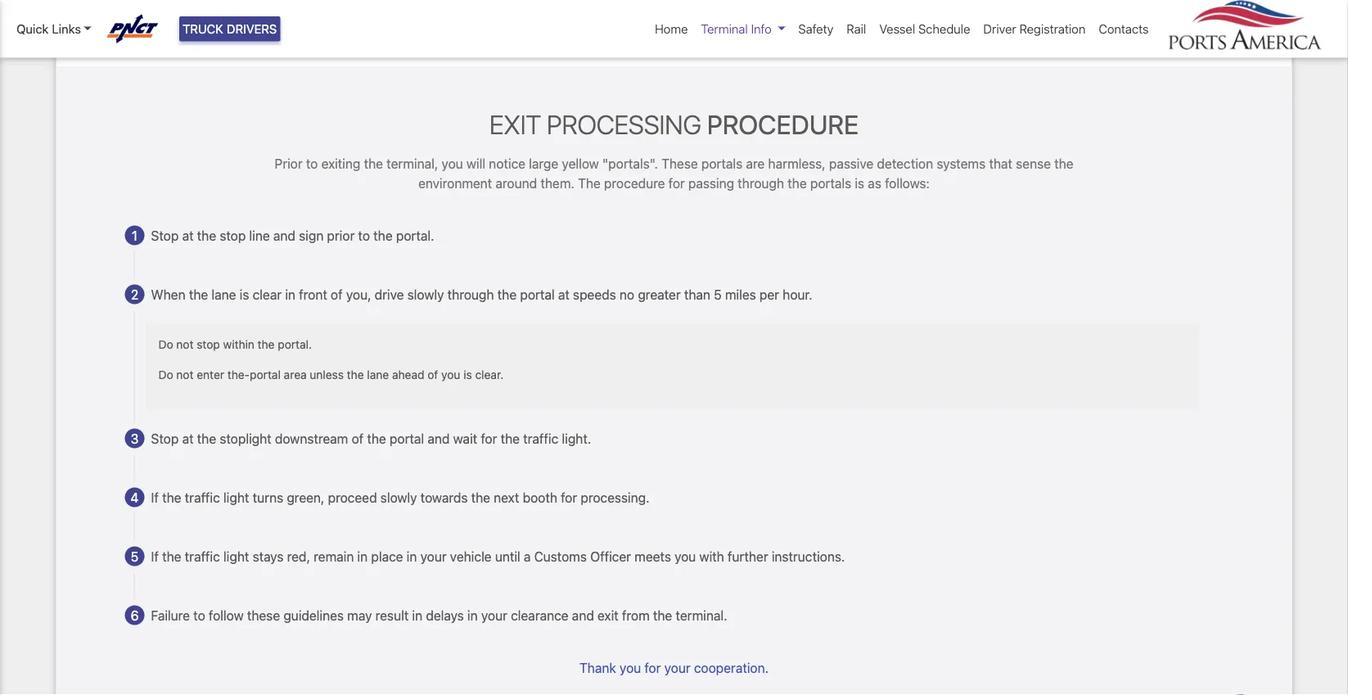 Task type: describe. For each thing, give the bounding box(es) containing it.
exit
[[490, 109, 541, 140]]

for inside prior to exiting the terminal, you will notice large yellow "portals". these portals are harmless, passive detection systems that sense the environment around them. the procedure for passing through the portals is as follows:
[[669, 175, 685, 191]]

not for enter
[[176, 368, 194, 382]]

miles
[[726, 287, 757, 302]]

0 horizontal spatial portal.
[[278, 338, 312, 351]]

1 vertical spatial at
[[558, 287, 570, 302]]

may
[[347, 608, 372, 623]]

these
[[247, 608, 280, 623]]

yellow
[[562, 156, 599, 171]]

3
[[131, 431, 139, 446]]

are
[[746, 156, 765, 171]]

no
[[620, 287, 635, 302]]

sign
[[299, 228, 324, 243]]

cooperation.
[[694, 660, 769, 676]]

stop for stop at the stoplight downstream of the portal and wait for the traffic light.
[[151, 431, 179, 446]]

0 vertical spatial portal.
[[396, 228, 435, 243]]

processing
[[547, 109, 702, 140]]

terminal,
[[387, 156, 438, 171]]

"portals".
[[603, 156, 658, 171]]

delays
[[426, 608, 464, 623]]

stoplight
[[220, 431, 272, 446]]

for right booth
[[561, 490, 578, 505]]

clearance
[[511, 608, 569, 623]]

than
[[685, 287, 711, 302]]

do not stop within the portal.
[[158, 338, 312, 351]]

as
[[868, 175, 882, 191]]

traffic for if the traffic light stays red, remain in place in your vehicle until a customs officer meets you with further instructions.
[[185, 549, 220, 564]]

proceed
[[328, 490, 377, 505]]

green,
[[287, 490, 325, 505]]

prior
[[275, 156, 303, 171]]

1 horizontal spatial portals
[[811, 175, 852, 191]]

you left clear.
[[442, 368, 461, 382]]

do not enter the-portal area unless the lane ahead of you is clear.
[[158, 368, 504, 382]]

4
[[131, 490, 139, 505]]

area
[[284, 368, 307, 382]]

links
[[52, 22, 81, 36]]

safety link
[[792, 13, 841, 45]]

speeds
[[573, 287, 617, 302]]

in right delays at the left bottom
[[468, 608, 478, 623]]

you inside prior to exiting the terminal, you will notice large yellow "portals". these portals are harmless, passive detection systems that sense the environment around them. the procedure for passing through the portals is as follows:
[[442, 156, 463, 171]]

processing.
[[581, 490, 650, 505]]

rail link
[[841, 13, 873, 45]]

0 horizontal spatial and
[[273, 228, 296, 243]]

further
[[728, 549, 769, 564]]

thank you for your cooperation.
[[580, 660, 769, 676]]

0 horizontal spatial through
[[448, 287, 494, 302]]

officer
[[591, 549, 631, 564]]

at for stop at the stoplight downstream of the portal and wait for the traffic light.
[[182, 431, 194, 446]]

quick links
[[16, 22, 81, 36]]

until
[[495, 549, 521, 564]]

vessel schedule link
[[873, 13, 977, 45]]

schedule
[[919, 22, 971, 36]]

large
[[529, 156, 559, 171]]

your for clearance
[[481, 608, 508, 623]]

terminal info
[[701, 22, 772, 36]]

truck drivers link
[[179, 16, 280, 41]]

failure to follow these guidelines may result in delays in your clearance and exit from the terminal.
[[151, 608, 728, 623]]

these
[[662, 156, 698, 171]]

0 vertical spatial stop
[[220, 228, 246, 243]]

front
[[299, 287, 327, 302]]

per
[[760, 287, 780, 302]]

registration
[[1020, 22, 1086, 36]]

you right thank
[[620, 660, 641, 676]]

light.
[[562, 431, 592, 446]]

for right wait
[[481, 431, 497, 446]]

downstream
[[275, 431, 348, 446]]

systems
[[937, 156, 986, 171]]

contacts
[[1099, 22, 1149, 36]]

guidelines
[[284, 608, 344, 623]]

follows:
[[885, 175, 930, 191]]

if for if the traffic light stays red, remain in place in your vehicle until a customs officer meets you with further instructions.
[[151, 549, 159, 564]]

1 horizontal spatial 5
[[714, 287, 722, 302]]

around
[[496, 175, 537, 191]]

you,
[[346, 287, 371, 302]]

from
[[622, 608, 650, 623]]

hour.
[[783, 287, 813, 302]]

2 horizontal spatial portal
[[520, 287, 555, 302]]

1 vertical spatial lane
[[367, 368, 389, 382]]

detection
[[878, 156, 934, 171]]

the-
[[228, 368, 250, 382]]

contacts link
[[1093, 13, 1156, 45]]

info
[[751, 22, 772, 36]]

follow
[[209, 608, 244, 623]]

turns
[[253, 490, 283, 505]]

exit processing procedure
[[490, 109, 859, 140]]

wait
[[453, 431, 478, 446]]

traffic for if the traffic light turns green, proceed slowly towards the next booth for processing.
[[185, 490, 220, 505]]

unless
[[310, 368, 344, 382]]

stop at the stop line and sign prior to the portal.
[[151, 228, 435, 243]]

0 horizontal spatial portal
[[250, 368, 281, 382]]

stop for stop at the stop line and sign prior to the portal.
[[151, 228, 179, 243]]

light for stays
[[224, 549, 249, 564]]

in left "front"
[[285, 287, 296, 302]]

red,
[[287, 549, 310, 564]]

2 vertical spatial and
[[572, 608, 594, 623]]

will
[[467, 156, 486, 171]]

the
[[578, 175, 601, 191]]

1 vertical spatial of
[[428, 368, 438, 382]]

ahead
[[392, 368, 425, 382]]

customs
[[534, 549, 587, 564]]

drivers
[[227, 22, 277, 36]]

within
[[223, 338, 255, 351]]

1 vertical spatial slowly
[[381, 490, 417, 505]]

vessel
[[880, 22, 916, 36]]



Task type: locate. For each thing, give the bounding box(es) containing it.
1 vertical spatial is
[[240, 287, 249, 302]]

2 horizontal spatial to
[[358, 228, 370, 243]]

2 vertical spatial at
[[182, 431, 194, 446]]

1 vertical spatial and
[[428, 431, 450, 446]]

1 stop from the top
[[151, 228, 179, 243]]

to for exit processing
[[306, 156, 318, 171]]

vessel schedule
[[880, 22, 971, 36]]

place
[[371, 549, 403, 564]]

traffic left "light."
[[524, 431, 559, 446]]

portal.
[[396, 228, 435, 243], [278, 338, 312, 351]]

prior
[[327, 228, 355, 243]]

meets
[[635, 549, 671, 564]]

driver registration
[[984, 22, 1086, 36]]

harmless,
[[769, 156, 826, 171]]

0 horizontal spatial 5
[[131, 549, 139, 564]]

0 vertical spatial through
[[738, 175, 785, 191]]

them.
[[541, 175, 575, 191]]

and left exit
[[572, 608, 594, 623]]

1 horizontal spatial is
[[464, 368, 472, 382]]

0 horizontal spatial is
[[240, 287, 249, 302]]

do for do not stop within the portal.
[[158, 338, 173, 351]]

lane
[[212, 287, 236, 302], [367, 368, 389, 382]]

home
[[655, 22, 688, 36]]

0 vertical spatial not
[[176, 338, 194, 351]]

1 horizontal spatial portal
[[390, 431, 424, 446]]

0 vertical spatial if
[[151, 490, 159, 505]]

1 if from the top
[[151, 490, 159, 505]]

line
[[249, 228, 270, 243]]

1 horizontal spatial to
[[306, 156, 318, 171]]

0 vertical spatial your
[[421, 549, 447, 564]]

0 vertical spatial stop
[[151, 228, 179, 243]]

2 horizontal spatial is
[[855, 175, 865, 191]]

quick
[[16, 22, 49, 36]]

your left cooperation.
[[665, 660, 691, 676]]

2 do from the top
[[158, 368, 173, 382]]

stop left line
[[220, 228, 246, 243]]

0 horizontal spatial of
[[331, 287, 343, 302]]

enter
[[197, 368, 224, 382]]

1 vertical spatial not
[[176, 368, 194, 382]]

2 horizontal spatial of
[[428, 368, 438, 382]]

2 stop from the top
[[151, 431, 179, 446]]

1 horizontal spatial of
[[352, 431, 364, 446]]

truck drivers
[[183, 22, 277, 36]]

2
[[131, 287, 139, 302]]

1 vertical spatial 5
[[131, 549, 139, 564]]

1
[[132, 228, 138, 243]]

with
[[700, 549, 725, 564]]

truck
[[183, 22, 223, 36]]

to right prior in the top of the page
[[306, 156, 318, 171]]

traffic up follow
[[185, 549, 220, 564]]

prior to exiting the terminal, you will notice large yellow "portals". these portals are harmless, passive detection systems that sense the environment around them. the procedure for passing through the portals is as follows:
[[275, 156, 1074, 191]]

2 vertical spatial your
[[665, 660, 691, 676]]

0 horizontal spatial to
[[194, 608, 205, 623]]

2 vertical spatial traffic
[[185, 549, 220, 564]]

not for stop
[[176, 338, 194, 351]]

1 vertical spatial do
[[158, 368, 173, 382]]

1 vertical spatial portals
[[811, 175, 852, 191]]

procedure
[[707, 109, 859, 140]]

0 horizontal spatial your
[[421, 549, 447, 564]]

2 vertical spatial to
[[194, 608, 205, 623]]

your for vehicle
[[421, 549, 447, 564]]

towards
[[421, 490, 468, 505]]

at for stop at the stop line and sign prior to the portal.
[[182, 228, 194, 243]]

light for turns
[[224, 490, 249, 505]]

stop up enter
[[197, 338, 220, 351]]

1 horizontal spatial and
[[428, 431, 450, 446]]

quick links link
[[16, 20, 91, 38]]

1 horizontal spatial through
[[738, 175, 785, 191]]

is left clear.
[[464, 368, 472, 382]]

0 vertical spatial 5
[[714, 287, 722, 302]]

if right 4
[[151, 490, 159, 505]]

portal. up area
[[278, 338, 312, 351]]

portal left wait
[[390, 431, 424, 446]]

1 not from the top
[[176, 338, 194, 351]]

exiting
[[321, 156, 361, 171]]

exit
[[598, 608, 619, 623]]

not
[[176, 338, 194, 351], [176, 368, 194, 382]]

to for 6
[[194, 608, 205, 623]]

stop
[[151, 228, 179, 243], [151, 431, 179, 446]]

your left vehicle
[[421, 549, 447, 564]]

0 vertical spatial light
[[224, 490, 249, 505]]

terminal info link
[[695, 13, 792, 45]]

0 vertical spatial to
[[306, 156, 318, 171]]

2 horizontal spatial your
[[665, 660, 691, 676]]

booth
[[523, 490, 558, 505]]

if for if the traffic light turns green, proceed slowly towards the next booth for processing.
[[151, 490, 159, 505]]

portals up passing
[[702, 156, 743, 171]]

if the traffic light stays red, remain in place in your vehicle until a customs officer meets you with further instructions.
[[151, 549, 845, 564]]

procedure
[[604, 175, 665, 191]]

clear
[[253, 287, 282, 302]]

1 vertical spatial if
[[151, 549, 159, 564]]

slowly right drive
[[408, 287, 444, 302]]

thank
[[580, 660, 617, 676]]

light left stays
[[224, 549, 249, 564]]

and
[[273, 228, 296, 243], [428, 431, 450, 446], [572, 608, 594, 623]]

1 horizontal spatial portal.
[[396, 228, 435, 243]]

0 vertical spatial is
[[855, 175, 865, 191]]

slowly left 'towards'
[[381, 490, 417, 505]]

0 vertical spatial portals
[[702, 156, 743, 171]]

portal. up drive
[[396, 228, 435, 243]]

do down when
[[158, 338, 173, 351]]

failure
[[151, 608, 190, 623]]

2 vertical spatial of
[[352, 431, 364, 446]]

vehicle
[[450, 549, 492, 564]]

portals down the passive
[[811, 175, 852, 191]]

traffic
[[524, 431, 559, 446], [185, 490, 220, 505], [185, 549, 220, 564]]

0 vertical spatial of
[[331, 287, 343, 302]]

1 vertical spatial stop
[[197, 338, 220, 351]]

do left enter
[[158, 368, 173, 382]]

rail
[[847, 22, 867, 36]]

you
[[442, 156, 463, 171], [442, 368, 461, 382], [675, 549, 696, 564], [620, 660, 641, 676]]

at right 1
[[182, 228, 194, 243]]

and left wait
[[428, 431, 450, 446]]

1 vertical spatial your
[[481, 608, 508, 623]]

0 horizontal spatial portals
[[702, 156, 743, 171]]

in left place
[[358, 549, 368, 564]]

at left speeds
[[558, 287, 570, 302]]

traffic left turns at the bottom
[[185, 490, 220, 505]]

5 right than
[[714, 287, 722, 302]]

if
[[151, 490, 159, 505], [151, 549, 159, 564]]

1 light from the top
[[224, 490, 249, 505]]

stays
[[253, 549, 284, 564]]

light
[[224, 490, 249, 505], [224, 549, 249, 564]]

2 vertical spatial portal
[[390, 431, 424, 446]]

through inside prior to exiting the terminal, you will notice large yellow "portals". these portals are harmless, passive detection systems that sense the environment around them. the procedure for passing through the portals is as follows:
[[738, 175, 785, 191]]

for down these
[[669, 175, 685, 191]]

0 vertical spatial do
[[158, 338, 173, 351]]

portal
[[520, 287, 555, 302], [250, 368, 281, 382], [390, 431, 424, 446]]

sense
[[1016, 156, 1052, 171]]

1 horizontal spatial lane
[[367, 368, 389, 382]]

0 vertical spatial traffic
[[524, 431, 559, 446]]

safety
[[799, 22, 834, 36]]

1 do from the top
[[158, 338, 173, 351]]

home link
[[649, 13, 695, 45]]

you up the environment at the top of the page
[[442, 156, 463, 171]]

at right 3
[[182, 431, 194, 446]]

driver registration link
[[977, 13, 1093, 45]]

do for do not enter the-portal area unless the lane ahead of you is clear.
[[158, 368, 173, 382]]

through down are
[[738, 175, 785, 191]]

portal left area
[[250, 368, 281, 382]]

drive
[[375, 287, 404, 302]]

of right downstream
[[352, 431, 364, 446]]

stop right 1
[[151, 228, 179, 243]]

to right prior
[[358, 228, 370, 243]]

light left turns at the bottom
[[224, 490, 249, 505]]

2 vertical spatial is
[[464, 368, 472, 382]]

of left you,
[[331, 287, 343, 302]]

your
[[421, 549, 447, 564], [481, 608, 508, 623], [665, 660, 691, 676]]

is left 'clear'
[[240, 287, 249, 302]]

portals
[[702, 156, 743, 171], [811, 175, 852, 191]]

0 vertical spatial slowly
[[408, 287, 444, 302]]

through right drive
[[448, 287, 494, 302]]

slowly
[[408, 287, 444, 302], [381, 490, 417, 505]]

for right thank
[[645, 660, 661, 676]]

1 vertical spatial portal
[[250, 368, 281, 382]]

when
[[151, 287, 186, 302]]

0 vertical spatial at
[[182, 228, 194, 243]]

1 vertical spatial through
[[448, 287, 494, 302]]

1 vertical spatial light
[[224, 549, 249, 564]]

terminal
[[701, 22, 748, 36]]

2 horizontal spatial and
[[572, 608, 594, 623]]

lane left 'clear'
[[212, 287, 236, 302]]

not left enter
[[176, 368, 194, 382]]

1 vertical spatial to
[[358, 228, 370, 243]]

1 vertical spatial portal.
[[278, 338, 312, 351]]

terminal.
[[676, 608, 728, 623]]

is left as
[[855, 175, 865, 191]]

in right place
[[407, 549, 417, 564]]

portal left speeds
[[520, 287, 555, 302]]

2 light from the top
[[224, 549, 249, 564]]

if up failure
[[151, 549, 159, 564]]

environment
[[419, 175, 492, 191]]

of right ahead
[[428, 368, 438, 382]]

0 vertical spatial lane
[[212, 287, 236, 302]]

a
[[524, 549, 531, 564]]

driver
[[984, 22, 1017, 36]]

1 horizontal spatial your
[[481, 608, 508, 623]]

6
[[131, 608, 139, 623]]

not down when
[[176, 338, 194, 351]]

0 vertical spatial portal
[[520, 287, 555, 302]]

instructions.
[[772, 549, 845, 564]]

is inside prior to exiting the terminal, you will notice large yellow "portals". these portals are harmless, passive detection systems that sense the environment around them. the procedure for passing through the portals is as follows:
[[855, 175, 865, 191]]

your left clearance
[[481, 608, 508, 623]]

that
[[990, 156, 1013, 171]]

at
[[182, 228, 194, 243], [558, 287, 570, 302], [182, 431, 194, 446]]

lane left ahead
[[367, 368, 389, 382]]

of
[[331, 287, 343, 302], [428, 368, 438, 382], [352, 431, 364, 446]]

0 horizontal spatial lane
[[212, 287, 236, 302]]

to left follow
[[194, 608, 205, 623]]

0 vertical spatial and
[[273, 228, 296, 243]]

next
[[494, 490, 520, 505]]

greater
[[638, 287, 681, 302]]

and right line
[[273, 228, 296, 243]]

2 if from the top
[[151, 549, 159, 564]]

do
[[158, 338, 173, 351], [158, 368, 173, 382]]

passing
[[689, 175, 735, 191]]

is
[[855, 175, 865, 191], [240, 287, 249, 302], [464, 368, 472, 382]]

in right 'result'
[[412, 608, 423, 623]]

1 vertical spatial stop
[[151, 431, 179, 446]]

2 not from the top
[[176, 368, 194, 382]]

1 vertical spatial traffic
[[185, 490, 220, 505]]

you left with
[[675, 549, 696, 564]]

to inside prior to exiting the terminal, you will notice large yellow "portals". these portals are harmless, passive detection systems that sense the environment around them. the procedure for passing through the portals is as follows:
[[306, 156, 318, 171]]

5 up 6
[[131, 549, 139, 564]]

stop right 3
[[151, 431, 179, 446]]

passive
[[830, 156, 874, 171]]

notice
[[489, 156, 526, 171]]



Task type: vqa. For each thing, say whether or not it's contained in the screenshot.
Lane to the bottom
yes



